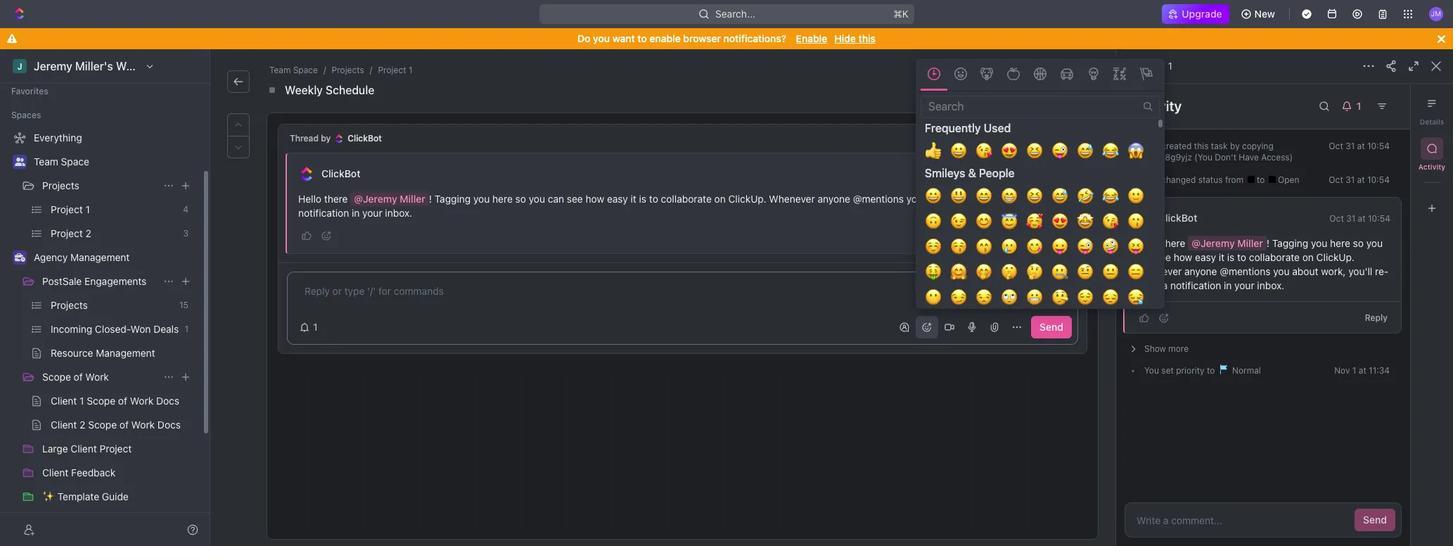 Task type: locate. For each thing, give the bounding box(es) containing it.
0 horizontal spatial by
[[321, 133, 331, 144]]

hello there inside task sidebar content section
[[1136, 237, 1189, 249]]

1 horizontal spatial 😘
[[1103, 210, 1120, 233]]

upgrade link
[[1163, 4, 1230, 24]]

to inside ! tagging you here so you can see how easy it is to collaborate on clickup. whenever anyone @mentions you about work, you'll re ceive a notification in your inbox.
[[1238, 251, 1247, 263]]

😄
[[976, 185, 993, 207]]

you for you
[[1145, 365, 1160, 376]]

space up weekly
[[293, 65, 318, 75]]

0 horizontal spatial team
[[34, 156, 58, 167]]

inbox.
[[385, 207, 413, 219], [1258, 279, 1285, 291]]

you'll inside ! tagging you here so you can see how easy it is to collaborate on clickup. whenever anyone @mentions you about work, you'll receive a notification in your inbox.
[[982, 193, 1006, 205]]

2 / from the left
[[370, 65, 373, 75]]

anyone
[[818, 193, 851, 205], [1185, 265, 1218, 277]]

1 vertical spatial easy
[[1196, 251, 1217, 263]]

whenever inside ! tagging you here so you can see how easy it is to collaborate on clickup. whenever anyone @mentions you about work, you'll receive a notification in your inbox.
[[769, 193, 815, 205]]

🤗
[[951, 261, 968, 283]]

new button
[[1235, 3, 1284, 25]]

0 horizontal spatial tagging
[[435, 193, 471, 205]]

have
[[1239, 152, 1259, 163]]

😂 inside frequently used element
[[1103, 140, 1120, 162]]

notification inside ! tagging you here so you can see how easy it is to collaborate on clickup. whenever anyone @mentions you about work, you'll receive a notification in your inbox.
[[298, 207, 349, 219]]

😅 inside the smileys & people element
[[1052, 185, 1069, 207]]

1 horizontal spatial /
[[370, 65, 373, 75]]

31
[[1346, 141, 1355, 151], [1023, 169, 1032, 179], [1346, 175, 1355, 185], [1347, 213, 1356, 223]]

team up weekly
[[270, 65, 291, 75]]

set
[[1162, 365, 1174, 376]]

1 horizontal spatial 😀
[[951, 140, 968, 162]]

1 horizontal spatial hello there
[[1136, 237, 1189, 249]]

a
[[1044, 193, 1050, 205], [1163, 279, 1168, 291]]

team right user group image at the left top
[[34, 156, 58, 167]]

0 horizontal spatial !
[[429, 193, 432, 205]]

@mentions inside ! tagging you here so you can see how easy it is to collaborate on clickup. whenever anyone @mentions you about work, you'll re ceive a notification in your inbox.
[[1220, 265, 1271, 277]]

1 horizontal spatial !
[[1267, 237, 1270, 249]]

about for ceive
[[1293, 265, 1319, 277]]

here inside ! tagging you here so you can see how easy it is to collaborate on clickup. whenever anyone @mentions you about work, you'll re ceive a notification in your inbox.
[[1331, 237, 1351, 249]]

1 horizontal spatial easy
[[1196, 251, 1217, 263]]

😗
[[1128, 210, 1145, 233]]

1 vertical spatial how
[[1174, 251, 1193, 263]]

0 vertical spatial so
[[516, 193, 526, 205]]

1 horizontal spatial it
[[1219, 251, 1225, 263]]

hello for ceive
[[1136, 237, 1160, 249]]

😆 inside frequently used element
[[1027, 140, 1044, 162]]

how inside ! tagging you here so you can see how easy it is to collaborate on clickup. whenever anyone @mentions you about work, you'll receive a notification in your inbox.
[[586, 193, 605, 205]]

😀 inside the smileys & people element
[[925, 185, 942, 207]]

0 vertical spatial clickup.
[[729, 193, 767, 205]]

user group image
[[14, 158, 25, 166]]

clickbot
[[348, 133, 382, 144], [322, 167, 361, 179], [1159, 212, 1198, 224]]

on
[[715, 193, 726, 205], [1303, 251, 1314, 263]]

a inside ! tagging you here so you can see how easy it is to collaborate on clickup. whenever anyone @mentions you about work, you'll receive a notification in your inbox.
[[1044, 193, 1050, 205]]

1 horizontal spatial clickup.
[[1317, 251, 1355, 263]]

0 vertical spatial you'll
[[982, 193, 1006, 205]]

whenever inside ! tagging you here so you can see how easy it is to collaborate on clickup. whenever anyone @mentions you about work, you'll re ceive a notification in your inbox.
[[1136, 265, 1182, 277]]

clickbot down changed
[[1159, 212, 1198, 224]]

0 vertical spatial notification
[[298, 207, 349, 219]]

this right hide
[[859, 32, 876, 44]]

it for a
[[631, 193, 637, 205]]

👍
[[925, 140, 942, 162]]

there right 😝
[[1162, 237, 1186, 249]]

you left set at the right bottom
[[1145, 365, 1160, 376]]

0 vertical spatial 😆
[[1027, 140, 1044, 162]]

see for a
[[567, 193, 583, 205]]

1 vertical spatial a
[[1163, 279, 1168, 291]]

😂 left 🙂
[[1103, 185, 1120, 207]]

status
[[1199, 175, 1223, 185]]

see inside ! tagging you here so you can see how easy it is to collaborate on clickup. whenever anyone @mentions you about work, you'll receive a notification in your inbox.
[[567, 193, 583, 205]]

team space
[[34, 156, 89, 167]]

at
[[1358, 141, 1366, 151], [1035, 169, 1043, 179], [1358, 175, 1366, 185], [1359, 213, 1366, 223], [1359, 365, 1367, 376]]

it for ceive
[[1219, 251, 1225, 263]]

0 horizontal spatial 😜
[[1052, 140, 1069, 162]]

0 horizontal spatial can
[[548, 193, 564, 205]]

on inside ! tagging you here so you can see how easy it is to collaborate on clickup. whenever anyone @mentions you about work, you'll re ceive a notification in your inbox.
[[1303, 251, 1314, 263]]

team inside team space 'link'
[[34, 156, 58, 167]]

😘 up &
[[976, 140, 993, 162]]

🙂 🙃
[[925, 185, 1145, 233]]

1 vertical spatial this
[[1195, 141, 1209, 151]]

0 vertical spatial activity
[[1134, 98, 1182, 114]]

postsale engagements link
[[42, 270, 158, 293]]

in inside ! tagging you here so you can see how easy it is to collaborate on clickup. whenever anyone @mentions you about work, you'll receive a notification in your inbox.
[[352, 207, 360, 219]]

space for team space
[[61, 156, 89, 167]]

😌
[[1077, 286, 1094, 309]]

0 vertical spatial it
[[631, 193, 637, 205]]

1 vertical spatial projects
[[42, 179, 79, 191]]

here inside ! tagging you here so you can see how easy it is to collaborate on clickup. whenever anyone @mentions you about work, you'll receive a notification in your inbox.
[[493, 193, 513, 205]]

easy inside ! tagging you here so you can see how easy it is to collaborate on clickup. whenever anyone @mentions you about work, you'll re ceive a notification in your inbox.
[[1196, 251, 1217, 263]]

hello down the clickbot "button"
[[298, 193, 322, 205]]

2 😂 from the top
[[1103, 185, 1120, 207]]

tagging inside ! tagging you here so you can see how easy it is to collaborate on clickup. whenever anyone @mentions you about work, you'll receive a notification in your inbox.
[[435, 193, 471, 205]]

about
[[926, 193, 952, 205], [1293, 265, 1319, 277]]

is inside ! tagging you here so you can see how easy it is to collaborate on clickup. whenever anyone @mentions you about work, you'll re ceive a notification in your inbox.
[[1228, 251, 1235, 263]]

😜 down search search box
[[1052, 140, 1069, 162]]

😆 inside the smileys & people element
[[1027, 185, 1044, 207]]

a right 😪
[[1163, 279, 1168, 291]]

1 vertical spatial you'll
[[1349, 265, 1373, 277]]

ceive
[[1136, 265, 1389, 291]]

😘 inside frequently used element
[[976, 140, 993, 162]]

1 horizontal spatial @mentions
[[1220, 265, 1271, 277]]

1 horizontal spatial there
[[1162, 237, 1186, 249]]

😍 inside frequently used element
[[1001, 140, 1018, 162]]

1 vertical spatial see
[[1156, 251, 1172, 263]]

so inside ! tagging you here so you can see how easy it is to collaborate on clickup. whenever anyone @mentions you about work, you'll re ceive a notification in your inbox.
[[1354, 237, 1364, 249]]

by up don't
[[1231, 141, 1240, 151]]

there inside task sidebar content section
[[1162, 237, 1186, 249]]

@mentions for a
[[853, 193, 904, 205]]

of
[[74, 371, 83, 383]]

so inside ! tagging you here so you can see how easy it is to collaborate on clickup. whenever anyone @mentions you about work, you'll receive a notification in your inbox.
[[516, 193, 526, 205]]

😂 inside the smileys & people element
[[1103, 185, 1120, 207]]

notification right 😪
[[1171, 279, 1222, 291]]

0 vertical spatial 😂
[[1103, 140, 1120, 162]]

0 horizontal spatial a
[[1044, 193, 1050, 205]]

1 horizontal spatial projects
[[332, 65, 364, 75]]

about inside ! tagging you here so you can see how easy it is to collaborate on clickup. whenever anyone @mentions you about work, you'll receive a notification in your inbox.
[[926, 193, 952, 205]]

0 horizontal spatial see
[[567, 193, 583, 205]]

0 vertical spatial projects link
[[329, 63, 367, 77]]

don't
[[1215, 152, 1237, 163]]

tagging
[[435, 193, 471, 205], [1273, 237, 1309, 249]]

activity
[[1134, 98, 1182, 114], [1419, 163, 1446, 171]]

1 vertical spatial whenever
[[1136, 265, 1182, 277]]

1 vertical spatial team space link
[[34, 151, 194, 173]]

space inside 'link'
[[61, 156, 89, 167]]

you up #8678g9yjz
[[1145, 141, 1160, 151]]

2 vertical spatial clickbot
[[1159, 212, 1198, 224]]

1 you from the top
[[1145, 141, 1160, 151]]

2 😆 from the top
[[1027, 185, 1044, 207]]

it inside ! tagging you here so you can see how easy it is to collaborate on clickup. whenever anyone @mentions you about work, you'll re ceive a notification in your inbox.
[[1219, 251, 1225, 263]]

projects link down team space
[[42, 175, 158, 197]]

weekly schedule
[[285, 84, 375, 96]]

! inside ! tagging you here so you can see how easy it is to collaborate on clickup. whenever anyone @mentions you about work, you'll receive a notification in your inbox.
[[429, 193, 432, 205]]

easy for a
[[607, 193, 628, 205]]

😍 up people
[[1001, 140, 1018, 162]]

0 vertical spatial anyone
[[818, 193, 851, 205]]

see inside ! tagging you here so you can see how easy it is to collaborate on clickup. whenever anyone @mentions you about work, you'll re ceive a notification in your inbox.
[[1156, 251, 1172, 263]]

can inside ! tagging you here so you can see how easy it is to collaborate on clickup. whenever anyone @mentions you about work, you'll re ceive a notification in your inbox.
[[1136, 251, 1153, 263]]

project 1 link up weekly schedule link
[[375, 63, 416, 77]]

🥰
[[1027, 210, 1044, 233]]

is inside ! tagging you here so you can see how easy it is to collaborate on clickup. whenever anyone @mentions you about work, you'll receive a notification in your inbox.
[[639, 193, 647, 205]]

😶
[[925, 286, 942, 309]]

2 you from the top
[[1145, 365, 1160, 376]]

0 vertical spatial 😘
[[976, 140, 993, 162]]

😆
[[1027, 140, 1044, 162], [1027, 185, 1044, 207]]

activity inside task sidebar navigation "tab list"
[[1419, 163, 1446, 171]]

😍 up 😛
[[1052, 210, 1069, 233]]

0 vertical spatial see
[[567, 193, 583, 205]]

0 vertical spatial collaborate
[[661, 193, 712, 205]]

collaborate inside ! tagging you here so you can see how easy it is to collaborate on clickup. whenever anyone @mentions you about work, you'll re ceive a notification in your inbox.
[[1250, 251, 1300, 263]]

😅 up 🤣
[[1077, 140, 1094, 162]]

reply
[[1366, 312, 1388, 323]]

1 vertical spatial 😂
[[1103, 185, 1120, 207]]

by
[[321, 133, 331, 144], [1231, 141, 1240, 151]]

you'll
[[982, 193, 1006, 205], [1349, 265, 1373, 277]]

activity down project 1
[[1134, 98, 1182, 114]]

you'll left re
[[1349, 265, 1373, 277]]

hello there for ceive
[[1136, 237, 1189, 249]]

clickup. inside ! tagging you here so you can see how easy it is to collaborate on clickup. whenever anyone @mentions you about work, you'll receive a notification in your inbox.
[[729, 193, 767, 205]]

easy inside ! tagging you here so you can see how easy it is to collaborate on clickup. whenever anyone @mentions you about work, you'll receive a notification in your inbox.
[[607, 193, 628, 205]]

projects
[[332, 65, 364, 75], [42, 179, 79, 191]]

easy for ceive
[[1196, 251, 1217, 263]]

1 😆 from the top
[[1027, 140, 1044, 162]]

😆 for 😅
[[1027, 185, 1044, 207]]

😇
[[1001, 210, 1018, 233]]

/ up weekly schedule
[[324, 65, 326, 75]]

🤭
[[976, 261, 993, 283]]

you'll up 😊
[[982, 193, 1006, 205]]

clickup. for ceive
[[1317, 251, 1355, 263]]

people
[[979, 167, 1015, 179]]

1 vertical spatial so
[[1354, 237, 1364, 249]]

🙃
[[925, 210, 942, 233]]

1 horizontal spatial send
[[1364, 514, 1388, 526]]

(you
[[1195, 152, 1213, 163]]

1 vertical spatial about
[[1293, 265, 1319, 277]]

😅 left 🤣
[[1052, 185, 1069, 207]]

by right the thread
[[321, 133, 331, 144]]

scope
[[42, 371, 71, 383]]

engagements
[[84, 275, 147, 287]]

projects inside tree
[[42, 179, 79, 191]]

in inside ! tagging you here so you can see how easy it is to collaborate on clickup. whenever anyone @mentions you about work, you'll re ceive a notification in your inbox.
[[1224, 279, 1232, 291]]

0 vertical spatial 😀
[[951, 140, 968, 162]]

1 vertical spatial clickup.
[[1317, 251, 1355, 263]]

😃
[[951, 185, 968, 207]]

0 vertical spatial team
[[270, 65, 291, 75]]

hide
[[835, 32, 856, 44]]

inbox. inside ! tagging you here so you can see how easy it is to collaborate on clickup. whenever anyone @mentions you about work, you'll receive a notification in your inbox.
[[385, 207, 413, 219]]

0 vertical spatial send
[[1040, 321, 1064, 333]]

about inside ! tagging you here so you can see how easy it is to collaborate on clickup. whenever anyone @mentions you about work, you'll re ceive a notification in your inbox.
[[1293, 265, 1319, 277]]

it inside ! tagging you here so you can see how easy it is to collaborate on clickup. whenever anyone @mentions you about work, you'll receive a notification in your inbox.
[[631, 193, 637, 205]]

😆 up 🥰
[[1027, 185, 1044, 207]]

1 horizontal spatial by
[[1231, 141, 1240, 151]]

0 vertical spatial you
[[1145, 141, 1160, 151]]

management
[[70, 251, 130, 263]]

sidebar navigation
[[0, 49, 210, 546]]

hello
[[298, 193, 322, 205], [1136, 237, 1160, 249]]

work, inside ! tagging you here so you can see how easy it is to collaborate on clickup. whenever anyone @mentions you about work, you'll receive a notification in your inbox.
[[955, 193, 979, 205]]

weekly schedule link
[[282, 82, 377, 99]]

0 horizontal spatial easy
[[607, 193, 628, 205]]

0 horizontal spatial here
[[493, 193, 513, 205]]

tagging for a
[[435, 193, 471, 205]]

1 vertical spatial it
[[1219, 251, 1225, 263]]

0 vertical spatial inbox.
[[385, 207, 413, 219]]

anyone inside ! tagging you here so you can see how easy it is to collaborate on clickup. whenever anyone @mentions you about work, you'll receive a notification in your inbox.
[[818, 193, 851, 205]]

this inside you created this task by copying #8678g9yjz (you don't have access)
[[1195, 141, 1209, 151]]

😜 inside the smileys & people element
[[1077, 236, 1094, 258]]

1 vertical spatial anyone
[[1185, 265, 1218, 277]]

tree containing team space
[[6, 127, 197, 546]]

in
[[352, 207, 360, 219], [1224, 279, 1232, 291]]

1 vertical spatial work,
[[1322, 265, 1346, 277]]

hello there down 😗
[[1136, 237, 1189, 249]]

😜 up 🤨
[[1077, 236, 1094, 258]]

activity down details
[[1419, 163, 1446, 171]]

1 vertical spatial collaborate
[[1250, 251, 1300, 263]]

new
[[1255, 8, 1276, 20]]

😂 for 😅
[[1103, 140, 1120, 162]]

anyone for a
[[818, 193, 851, 205]]

😍
[[1001, 140, 1018, 162], [1052, 210, 1069, 233]]

work, left re
[[1322, 265, 1346, 277]]

0 vertical spatial about
[[926, 193, 952, 205]]

hello down 😗
[[1136, 237, 1160, 249]]

@mentions inside ! tagging you here so you can see how easy it is to collaborate on clickup. whenever anyone @mentions you about work, you'll receive a notification in your inbox.
[[853, 193, 904, 205]]

😬
[[1027, 286, 1044, 309]]

space
[[293, 65, 318, 75], [61, 156, 89, 167]]

! for ceive
[[1267, 237, 1270, 249]]

tagging for ceive
[[1273, 237, 1309, 249]]

projects up schedule
[[332, 65, 364, 75]]

1 horizontal spatial tagging
[[1273, 237, 1309, 249]]

0 vertical spatial easy
[[607, 193, 628, 205]]

😝
[[1128, 236, 1145, 258]]

team space link inside sidebar "navigation"
[[34, 151, 194, 173]]

1 vertical spatial notification
[[1171, 279, 1222, 291]]

😂 for 🤣
[[1103, 185, 1120, 207]]

there
[[324, 193, 348, 205], [1162, 237, 1186, 249]]

clickbot inside task sidebar content section
[[1159, 212, 1198, 224]]

1 vertical spatial in
[[1224, 279, 1232, 291]]

oct
[[1330, 141, 1344, 151], [1007, 169, 1021, 179], [1330, 175, 1344, 185], [1330, 213, 1345, 223]]

collaborate for a
[[661, 193, 712, 205]]

0 vertical spatial 😅
[[1077, 140, 1094, 162]]

so for ceive
[[1354, 237, 1364, 249]]

1 horizontal spatial inbox.
[[1258, 279, 1285, 291]]

0 horizontal spatial your
[[363, 207, 383, 219]]

project 1 link up clear icon
[[1134, 60, 1173, 72]]

hello there down the clickbot "button"
[[298, 193, 351, 205]]

whenever for ceive
[[1136, 265, 1182, 277]]

a inside ! tagging you here so you can see how easy it is to collaborate on clickup. whenever anyone @mentions you about work, you'll re ceive a notification in your inbox.
[[1163, 279, 1168, 291]]

0 horizontal spatial 😘
[[976, 140, 993, 162]]

see
[[567, 193, 583, 205], [1156, 251, 1172, 263]]

to
[[638, 32, 647, 44], [1257, 175, 1268, 185], [649, 193, 659, 205], [1238, 251, 1247, 263], [1207, 365, 1215, 376]]

! inside ! tagging you here so you can see how easy it is to collaborate on clickup. whenever anyone @mentions you about work, you'll re ceive a notification in your inbox.
[[1267, 237, 1270, 249]]

😉
[[951, 210, 968, 233]]

can for ceive
[[1136, 251, 1153, 263]]

0 horizontal spatial projects
[[42, 179, 79, 191]]

1 😂 from the top
[[1103, 140, 1120, 162]]

0 vertical spatial team space link
[[267, 63, 321, 77]]

schedule
[[326, 84, 375, 96]]

clickup. inside ! tagging you here so you can see how easy it is to collaborate on clickup. whenever anyone @mentions you about work, you'll re ceive a notification in your inbox.
[[1317, 251, 1355, 263]]

0 horizontal spatial notification
[[298, 207, 349, 219]]

0 horizontal spatial in
[[352, 207, 360, 219]]

1 horizontal spatial so
[[1354, 237, 1364, 249]]

space right user group image at the left top
[[61, 156, 89, 167]]

0 horizontal spatial inbox.
[[385, 207, 413, 219]]

can inside ! tagging you here so you can see how easy it is to collaborate on clickup. whenever anyone @mentions you about work, you'll receive a notification in your inbox.
[[548, 193, 564, 205]]

0 horizontal spatial /
[[324, 65, 326, 75]]

you
[[593, 32, 610, 44], [474, 193, 490, 205], [529, 193, 545, 205], [907, 193, 923, 205], [1312, 237, 1328, 249], [1367, 237, 1383, 249], [1274, 265, 1290, 277]]

0 horizontal spatial work,
[[955, 193, 979, 205]]

you'll inside ! tagging you here so you can see how easy it is to collaborate on clickup. whenever anyone @mentions you about work, you'll re ceive a notification in your inbox.
[[1349, 265, 1373, 277]]

0 vertical spatial whenever
[[769, 193, 815, 205]]

send
[[1040, 321, 1064, 333], [1364, 514, 1388, 526]]

🙂
[[1128, 185, 1145, 207]]

0 horizontal spatial 😍
[[1001, 140, 1018, 162]]

from
[[1226, 175, 1244, 185]]

projects link up schedule
[[329, 63, 367, 77]]

work, up '😉'
[[955, 193, 979, 205]]

1 vertical spatial !
[[1267, 237, 1270, 249]]

1 horizontal spatial in
[[1224, 279, 1232, 291]]

😘 right 🤩
[[1103, 210, 1120, 233]]

😅
[[1077, 140, 1094, 162], [1052, 185, 1069, 207]]

0 vertical spatial this
[[859, 32, 876, 44]]

1 horizontal spatial on
[[1303, 251, 1314, 263]]

1 / from the left
[[324, 65, 326, 75]]

you inside you created this task by copying #8678g9yjz (you don't have access)
[[1145, 141, 1160, 151]]

0 horizontal spatial activity
[[1134, 98, 1182, 114]]

😀 down frequently
[[951, 140, 968, 162]]

changed status from
[[1160, 175, 1247, 185]]

work, inside ! tagging you here so you can see how easy it is to collaborate on clickup. whenever anyone @mentions you about work, you'll re ceive a notification in your inbox.
[[1322, 265, 1346, 277]]

😜
[[1052, 140, 1069, 162], [1077, 236, 1094, 258]]

0 vertical spatial clickbot
[[348, 133, 382, 144]]

🤣
[[1077, 185, 1094, 207]]

clickbot up the clickbot "button"
[[348, 133, 382, 144]]

0 vertical spatial tagging
[[435, 193, 471, 205]]

weekly
[[285, 84, 323, 96]]

whenever for a
[[769, 193, 815, 205]]

🤔
[[1027, 261, 1044, 283]]

0 horizontal spatial clickup.
[[729, 193, 767, 205]]

clickbot inside "button"
[[322, 167, 361, 179]]

🤐
[[1052, 261, 1069, 283]]

😀 up 🙃
[[925, 185, 942, 207]]

easy
[[607, 193, 628, 205], [1196, 251, 1217, 263]]

1 horizontal spatial a
[[1163, 279, 1168, 291]]

🤨
[[1077, 261, 1094, 283]]

there down the clickbot "button"
[[324, 193, 348, 205]]

team space link
[[267, 63, 321, 77], [34, 151, 194, 173]]

this
[[859, 32, 876, 44], [1195, 141, 1209, 151]]

0 vertical spatial send button
[[1032, 316, 1072, 338]]

a right the "receive"
[[1044, 193, 1050, 205]]

😊
[[976, 210, 993, 233]]

1 horizontal spatial anyone
[[1185, 265, 1218, 277]]

this up (you
[[1195, 141, 1209, 151]]

😆 down search search box
[[1027, 140, 1044, 162]]

clickbot down thread by
[[322, 167, 361, 179]]

collaborate inside ! tagging you here so you can see how easy it is to collaborate on clickup. whenever anyone @mentions you about work, you'll receive a notification in your inbox.
[[661, 193, 712, 205]]

how for a
[[586, 193, 605, 205]]

projects link
[[329, 63, 367, 77], [42, 175, 158, 197]]

projects down team space
[[42, 179, 79, 191]]

/
[[324, 65, 326, 75], [370, 65, 373, 75]]

tagging inside ! tagging you here so you can see how easy it is to collaborate on clickup. whenever anyone @mentions you about work, you'll re ceive a notification in your inbox.
[[1273, 237, 1309, 249]]

on inside ! tagging you here so you can see how easy it is to collaborate on clickup. whenever anyone @mentions you about work, you'll receive a notification in your inbox.
[[715, 193, 726, 205]]

hello inside task sidebar content section
[[1136, 237, 1160, 249]]

anyone inside ! tagging you here so you can see how easy it is to collaborate on clickup. whenever anyone @mentions you about work, you'll re ceive a notification in your inbox.
[[1185, 265, 1218, 277]]

0 vertical spatial !
[[429, 193, 432, 205]]

notification down the clickbot "button"
[[298, 207, 349, 219]]

0 vertical spatial how
[[586, 193, 605, 205]]

😂 left 😱
[[1103, 140, 1120, 162]]

/ up schedule
[[370, 65, 373, 75]]

how inside ! tagging you here so you can see how easy it is to collaborate on clickup. whenever anyone @mentions you about work, you'll re ceive a notification in your inbox.
[[1174, 251, 1193, 263]]

😅 inside frequently used element
[[1077, 140, 1094, 162]]

😀
[[951, 140, 968, 162], [925, 185, 942, 207]]

0 vertical spatial @mentions
[[853, 193, 904, 205]]

about for a
[[926, 193, 952, 205]]

tree
[[6, 127, 197, 546]]

1 horizontal spatial team
[[270, 65, 291, 75]]

here
[[493, 193, 513, 205], [1331, 237, 1351, 249]]

1 horizontal spatial see
[[1156, 251, 1172, 263]]

0 vertical spatial projects
[[332, 65, 364, 75]]

team for team space / projects / project 1
[[270, 65, 291, 75]]



Task type: describe. For each thing, give the bounding box(es) containing it.
your inside ! tagging you here so you can see how easy it is to collaborate on clickup. whenever anyone @mentions you about work, you'll receive a notification in your inbox.
[[363, 207, 383, 219]]

details
[[1420, 118, 1445, 126]]

11:34
[[1369, 365, 1390, 376]]

there for a
[[324, 193, 348, 205]]

here for ceive
[[1331, 237, 1351, 249]]

re
[[1376, 265, 1389, 277]]

clickbot button
[[321, 167, 361, 180]]

🙄
[[1001, 286, 1018, 309]]

favorites
[[11, 86, 48, 96]]

😀 inside frequently used element
[[951, 140, 968, 162]]

agency management
[[34, 251, 130, 263]]

spaces
[[11, 110, 41, 120]]

smileys
[[925, 167, 966, 179]]

😛
[[1052, 236, 1069, 258]]

1 vertical spatial send button
[[1355, 509, 1396, 531]]

reply button
[[1360, 309, 1394, 326]]

project 1
[[1134, 60, 1173, 72]]

1 vertical spatial projects link
[[42, 175, 158, 197]]

by inside you created this task by copying #8678g9yjz (you don't have access)
[[1231, 141, 1240, 151]]

on for a
[[715, 193, 726, 205]]

😝 🤑
[[925, 236, 1145, 283]]

do you want to enable browser notifications? enable hide this
[[578, 32, 876, 44]]

notifications?
[[724, 32, 787, 44]]

used
[[984, 122, 1011, 134]]

😚
[[951, 236, 968, 258]]

😋
[[1027, 236, 1044, 258]]

do
[[578, 32, 591, 44]]

receive
[[1009, 193, 1042, 205]]

⌘k
[[893, 8, 909, 20]]

1 horizontal spatial project
[[1134, 60, 1166, 72]]

Search search field
[[921, 96, 1160, 118]]

0 horizontal spatial this
[[859, 32, 876, 44]]

! tagging you here so you can see how easy it is to collaborate on clickup. whenever anyone @mentions you about work, you'll receive a notification in your inbox.
[[298, 193, 1052, 219]]

smileys & people element
[[921, 163, 1153, 546]]

how for ceive
[[1174, 251, 1193, 263]]

frequently used
[[925, 122, 1011, 134]]

frequently
[[925, 122, 981, 134]]

search...
[[715, 8, 755, 20]]

🤥
[[1052, 286, 1069, 309]]

upgrade
[[1182, 8, 1223, 20]]

😔
[[1103, 286, 1120, 309]]

😗 ☺️
[[925, 210, 1145, 258]]

#8678g9yjz
[[1145, 152, 1193, 163]]

inbox. inside ! tagging you here so you can see how easy it is to collaborate on clickup. whenever anyone @mentions you about work, you'll re ceive a notification in your inbox.
[[1258, 279, 1285, 291]]

task sidebar content section
[[1117, 84, 1411, 546]]

smileys & people
[[925, 167, 1015, 179]]

task
[[1212, 141, 1228, 151]]

see for ceive
[[1156, 251, 1172, 263]]

collaborate for ceive
[[1250, 251, 1300, 263]]

😒
[[976, 286, 993, 309]]

hello for a
[[298, 193, 322, 205]]

created
[[1162, 141, 1192, 151]]

0 horizontal spatial send
[[1040, 321, 1064, 333]]

you for you created this task by copying #8678g9yjz (you don't have access)
[[1145, 141, 1160, 151]]

1 inside button
[[313, 321, 318, 333]]

priority
[[1177, 365, 1205, 376]]

@mentions for ceive
[[1220, 265, 1271, 277]]

clear image
[[1144, 102, 1153, 111]]

open
[[1276, 175, 1300, 185]]

browser
[[684, 32, 721, 44]]

😜 inside frequently used element
[[1052, 140, 1069, 162]]

work, for a
[[955, 193, 979, 205]]

😍 inside the smileys & people element
[[1052, 210, 1069, 233]]

there for ceive
[[1162, 237, 1186, 249]]

list of emoji element
[[917, 118, 1165, 546]]

so for a
[[516, 193, 526, 205]]

😙
[[976, 236, 993, 258]]

😑 😶
[[925, 261, 1145, 309]]

business time image
[[14, 253, 25, 262]]

is for a
[[639, 193, 647, 205]]

work, for ceive
[[1322, 265, 1346, 277]]

1 button
[[293, 316, 326, 338]]

🥲
[[1001, 236, 1018, 258]]

1 inside task sidebar content section
[[1353, 365, 1357, 376]]

access)
[[1262, 152, 1294, 163]]

😐
[[1103, 261, 1120, 283]]

copying
[[1243, 141, 1274, 151]]

😏
[[951, 286, 968, 309]]

you'll for a
[[982, 193, 1006, 205]]

hello there for a
[[298, 193, 351, 205]]

tree inside sidebar "navigation"
[[6, 127, 197, 546]]

anyone for ceive
[[1185, 265, 1218, 277]]

want
[[613, 32, 635, 44]]

can for a
[[548, 193, 564, 205]]

🤑
[[925, 261, 942, 283]]

here for a
[[493, 193, 513, 205]]

🤫
[[1001, 261, 1018, 283]]

set priority to
[[1160, 365, 1218, 376]]

e
[[1086, 75, 1091, 86]]

😑
[[1128, 261, 1145, 283]]

😘 inside the smileys & people element
[[1103, 210, 1120, 233]]

0 horizontal spatial project
[[378, 65, 406, 75]]

agency management link
[[34, 246, 194, 269]]

😆 for 😜
[[1027, 140, 1044, 162]]

enable
[[650, 32, 681, 44]]

postsale
[[42, 275, 82, 287]]

1 horizontal spatial project 1 link
[[1134, 60, 1173, 72]]

to inside ! tagging you here so you can see how easy it is to collaborate on clickup. whenever anyone @mentions you about work, you'll receive a notification in your inbox.
[[649, 193, 659, 205]]

frequently used element
[[921, 118, 1153, 163]]

nov 1 at 11:34
[[1335, 365, 1390, 376]]

send inside task sidebar content section
[[1364, 514, 1388, 526]]

nov
[[1335, 365, 1351, 376]]

😪
[[1128, 286, 1145, 309]]

task sidebar navigation tab list
[[1417, 92, 1448, 220]]

you'll for ceive
[[1349, 265, 1373, 277]]

your inside ! tagging you here so you can see how easy it is to collaborate on clickup. whenever anyone @mentions you about work, you'll re ceive a notification in your inbox.
[[1235, 279, 1255, 291]]

! for a
[[429, 193, 432, 205]]

🤪
[[1103, 236, 1120, 258]]

team for team space
[[34, 156, 58, 167]]

enable
[[796, 32, 828, 44]]

is for ceive
[[1228, 251, 1235, 263]]

you created this task by copying #8678g9yjz (you don't have access)
[[1145, 141, 1294, 163]]

space for team space / projects / project 1
[[293, 65, 318, 75]]

0 horizontal spatial project 1 link
[[375, 63, 416, 77]]

postsale engagements
[[42, 275, 147, 287]]

normal
[[1231, 365, 1262, 376]]

clickup. for a
[[729, 193, 767, 205]]

notification inside ! tagging you here so you can see how easy it is to collaborate on clickup. whenever anyone @mentions you about work, you'll re ceive a notification in your inbox.
[[1171, 279, 1222, 291]]

☺️
[[925, 236, 942, 258]]

1 horizontal spatial team space link
[[267, 63, 321, 77]]

1 horizontal spatial projects link
[[329, 63, 367, 77]]

scope of work link
[[42, 366, 158, 388]]

! tagging you here so you can see how easy it is to collaborate on clickup. whenever anyone @mentions you about work, you'll re ceive a notification in your inbox.
[[1136, 237, 1389, 291]]

on for ceive
[[1303, 251, 1314, 263]]

activity inside task sidebar content section
[[1134, 98, 1182, 114]]



Task type: vqa. For each thing, say whether or not it's contained in the screenshot.
Team Space, , ELEMENT
no



